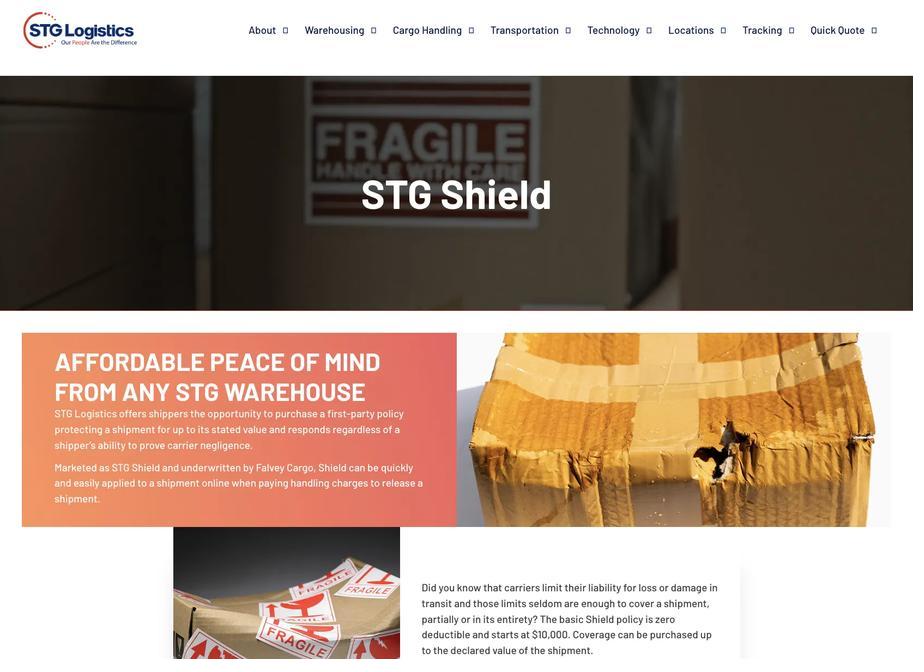 Task type: locate. For each thing, give the bounding box(es) containing it.
quick quote link
[[811, 23, 894, 37]]

a inside did you know that carriers limit their liability for loss or damage in transit and those limits seldom are enough to cover a shipment, partially or in its entirety? the basic shield policy is zero deductible and starts at $10,000. coverage can be purchased up to the declared value of the shipment.
[[657, 597, 662, 609]]

the down 'deductible'
[[434, 644, 449, 656]]

1 vertical spatial be
[[637, 628, 648, 641]]

liability
[[589, 581, 622, 594]]

loss
[[639, 581, 657, 594]]

their
[[565, 581, 587, 594]]

a up quickly
[[395, 423, 400, 435]]

cargo,
[[287, 461, 316, 473]]

be down is
[[637, 628, 648, 641]]

0 horizontal spatial for
[[157, 423, 171, 435]]

the
[[190, 407, 206, 420], [434, 644, 449, 656], [531, 644, 546, 656]]

transportation link
[[491, 23, 588, 37]]

a right applied
[[149, 476, 155, 489]]

0 horizontal spatial value
[[243, 423, 267, 435]]

1 horizontal spatial shipment
[[157, 476, 200, 489]]

0 vertical spatial for
[[157, 423, 171, 435]]

is
[[646, 612, 654, 625]]

1 vertical spatial value
[[493, 644, 517, 656]]

and
[[269, 423, 286, 435], [162, 461, 179, 473], [55, 476, 71, 489], [455, 597, 471, 609], [473, 628, 490, 641]]

easily
[[73, 476, 100, 489]]

enough
[[582, 597, 616, 609]]

for
[[157, 423, 171, 435], [624, 581, 637, 594]]

the right shippers
[[190, 407, 206, 420]]

0 horizontal spatial or
[[461, 612, 471, 625]]

as
[[99, 461, 110, 473]]

for down shippers
[[157, 423, 171, 435]]

first-
[[328, 407, 351, 420]]

shield
[[441, 169, 552, 217], [132, 461, 160, 473], [319, 461, 347, 473], [586, 612, 615, 625]]

regardless
[[333, 423, 381, 435]]

0 vertical spatial its
[[198, 423, 210, 435]]

or up 'deductible'
[[461, 612, 471, 625]]

or right loss in the right of the page
[[660, 581, 669, 594]]

0 vertical spatial shipment
[[112, 423, 155, 435]]

negligence.
[[200, 439, 253, 451]]

1 vertical spatial policy
[[617, 612, 644, 625]]

1 horizontal spatial its
[[483, 612, 495, 625]]

1 vertical spatial shipment.
[[548, 644, 594, 656]]

to left prove
[[128, 439, 137, 451]]

1 horizontal spatial in
[[710, 581, 718, 594]]

1 vertical spatial in
[[473, 612, 481, 625]]

0 vertical spatial of
[[290, 346, 320, 376]]

charges
[[332, 476, 369, 489]]

1 horizontal spatial can
[[618, 628, 635, 641]]

quote
[[839, 23, 866, 36]]

can right coverage at the right bottom
[[618, 628, 635, 641]]

for inside did you know that carriers limit their liability for loss or damage in transit and those limits seldom are enough to cover a shipment, partially or in its entirety? the basic shield policy is zero deductible and starts at $10,000. coverage can be purchased up to the declared value of the shipment.
[[624, 581, 637, 594]]

or
[[660, 581, 669, 594], [461, 612, 471, 625]]

handling
[[422, 23, 462, 36]]

damage
[[671, 581, 708, 594]]

value down opportunity
[[243, 423, 267, 435]]

can inside did you know that carriers limit their liability for loss or damage in transit and those limits seldom are enough to cover a shipment, partially or in its entirety? the basic shield policy is zero deductible and starts at $10,000. coverage can be purchased up to the declared value of the shipment.
[[618, 628, 635, 641]]

of right regardless
[[383, 423, 393, 435]]

declared
[[451, 644, 491, 656]]

shipment inside affordable peace of mind from any stg warehouse stg logistics offers shippers the opportunity to purchase a first-party policy protecting a shipment for up to its stated value and responds regardless of a shipper's ability to prove carrier negligence.
[[112, 423, 155, 435]]

0 horizontal spatial the
[[190, 407, 206, 420]]

of
[[290, 346, 320, 376], [383, 423, 393, 435], [519, 644, 529, 656]]

0 horizontal spatial up
[[173, 423, 184, 435]]

locations link
[[669, 23, 743, 37]]

of left mind
[[290, 346, 320, 376]]

cover
[[629, 597, 655, 609]]

0 vertical spatial in
[[710, 581, 718, 594]]

shipment.
[[55, 492, 100, 505], [548, 644, 594, 656]]

coverage
[[573, 628, 616, 641]]

shipment. down easily
[[55, 492, 100, 505]]

by
[[243, 461, 254, 473]]

in down those at the right bottom
[[473, 612, 481, 625]]

policy inside affordable peace of mind from any stg warehouse stg logistics offers shippers the opportunity to purchase a first-party policy protecting a shipment for up to its stated value and responds regardless of a shipper's ability to prove carrier negligence.
[[377, 407, 404, 420]]

policy right party
[[377, 407, 404, 420]]

in right damage
[[710, 581, 718, 594]]

locations
[[669, 23, 715, 36]]

in
[[710, 581, 718, 594], [473, 612, 481, 625]]

affordable
[[55, 346, 205, 376]]

its down those at the right bottom
[[483, 612, 495, 625]]

be
[[368, 461, 379, 473], [637, 628, 648, 641]]

marketed as stg shield and underwritten by falvey cargo, shield can be quickly and easily applied to a shipment online when paying handling charges to release a shipment.
[[55, 461, 423, 505]]

partially
[[422, 612, 459, 625]]

1 horizontal spatial or
[[660, 581, 669, 594]]

2 vertical spatial of
[[519, 644, 529, 656]]

2 horizontal spatial of
[[519, 644, 529, 656]]

be left quickly
[[368, 461, 379, 473]]

shipment
[[112, 423, 155, 435], [157, 476, 200, 489]]

offers
[[119, 407, 147, 420]]

be inside marketed as stg shield and underwritten by falvey cargo, shield can be quickly and easily applied to a shipment online when paying handling charges to release a shipment.
[[368, 461, 379, 473]]

and down purchase
[[269, 423, 286, 435]]

up inside affordable peace of mind from any stg warehouse stg logistics offers shippers the opportunity to purchase a first-party policy protecting a shipment for up to its stated value and responds regardless of a shipper's ability to prove carrier negligence.
[[173, 423, 184, 435]]

0 vertical spatial up
[[173, 423, 184, 435]]

up up carrier on the bottom left of the page
[[173, 423, 184, 435]]

its left stated
[[198, 423, 210, 435]]

1 vertical spatial for
[[624, 581, 637, 594]]

0 horizontal spatial policy
[[377, 407, 404, 420]]

to left cover
[[618, 597, 627, 609]]

0 horizontal spatial can
[[349, 461, 366, 473]]

and down know
[[455, 597, 471, 609]]

you
[[439, 581, 455, 594]]

transportation
[[491, 23, 559, 36]]

about
[[249, 23, 276, 36]]

0 horizontal spatial its
[[198, 423, 210, 435]]

the down the "$10,000."
[[531, 644, 546, 656]]

know
[[457, 581, 482, 594]]

0 vertical spatial shipment.
[[55, 492, 100, 505]]

from
[[55, 376, 117, 406]]

can
[[349, 461, 366, 473], [618, 628, 635, 641]]

1 horizontal spatial shipment.
[[548, 644, 594, 656]]

for left loss in the right of the page
[[624, 581, 637, 594]]

0 vertical spatial value
[[243, 423, 267, 435]]

0 horizontal spatial be
[[368, 461, 379, 473]]

to left purchase
[[264, 407, 273, 420]]

1 vertical spatial shipment
[[157, 476, 200, 489]]

1 vertical spatial of
[[383, 423, 393, 435]]

starts
[[492, 628, 519, 641]]

1 vertical spatial can
[[618, 628, 635, 641]]

1 horizontal spatial value
[[493, 644, 517, 656]]

applied
[[102, 476, 135, 489]]

shipment down underwritten
[[157, 476, 200, 489]]

0 horizontal spatial of
[[290, 346, 320, 376]]

entirety?
[[497, 612, 538, 625]]

can up charges
[[349, 461, 366, 473]]

0 horizontal spatial shipment.
[[55, 492, 100, 505]]

1 horizontal spatial policy
[[617, 612, 644, 625]]

1 horizontal spatial be
[[637, 628, 648, 641]]

value
[[243, 423, 267, 435], [493, 644, 517, 656]]

for inside affordable peace of mind from any stg warehouse stg logistics offers shippers the opportunity to purchase a first-party policy protecting a shipment for up to its stated value and responds regardless of a shipper's ability to prove carrier negligence.
[[157, 423, 171, 435]]

marketed
[[55, 461, 97, 473]]

policy
[[377, 407, 404, 420], [617, 612, 644, 625]]

shipment. down the "$10,000."
[[548, 644, 594, 656]]

policy left is
[[617, 612, 644, 625]]

up right purchased
[[701, 628, 712, 641]]

1 horizontal spatial of
[[383, 423, 393, 435]]

its
[[198, 423, 210, 435], [483, 612, 495, 625]]

the inside affordable peace of mind from any stg warehouse stg logistics offers shippers the opportunity to purchase a first-party policy protecting a shipment for up to its stated value and responds regardless of a shipper's ability to prove carrier negligence.
[[190, 407, 206, 420]]

limits
[[502, 597, 527, 609]]

to up carrier on the bottom left of the page
[[186, 423, 196, 435]]

up inside did you know that carriers limit their liability for loss or damage in transit and those limits seldom are enough to cover a shipment, partially or in its entirety? the basic shield policy is zero deductible and starts at $10,000. coverage can be purchased up to the declared value of the shipment.
[[701, 628, 712, 641]]

and up 'declared'
[[473, 628, 490, 641]]

and inside affordable peace of mind from any stg warehouse stg logistics offers shippers the opportunity to purchase a first-party policy protecting a shipment for up to its stated value and responds regardless of a shipper's ability to prove carrier negligence.
[[269, 423, 286, 435]]

online
[[202, 476, 230, 489]]

to
[[264, 407, 273, 420], [186, 423, 196, 435], [128, 439, 137, 451], [138, 476, 147, 489], [371, 476, 380, 489], [618, 597, 627, 609], [422, 644, 432, 656]]

0 vertical spatial policy
[[377, 407, 404, 420]]

carriers
[[505, 581, 541, 594]]

its inside affordable peace of mind from any stg warehouse stg logistics offers shippers the opportunity to purchase a first-party policy protecting a shipment for up to its stated value and responds regardless of a shipper's ability to prove carrier negligence.
[[198, 423, 210, 435]]

1 horizontal spatial for
[[624, 581, 637, 594]]

of down the at
[[519, 644, 529, 656]]

1 vertical spatial up
[[701, 628, 712, 641]]

shipment down offers
[[112, 423, 155, 435]]

1 vertical spatial its
[[483, 612, 495, 625]]

1 vertical spatial or
[[461, 612, 471, 625]]

about link
[[249, 23, 305, 37]]

underwritten
[[181, 461, 241, 473]]

stg
[[361, 169, 433, 217], [176, 376, 219, 406], [55, 407, 73, 420], [112, 461, 130, 473]]

responds
[[288, 423, 331, 435]]

up
[[173, 423, 184, 435], [701, 628, 712, 641]]

value down starts
[[493, 644, 517, 656]]

logistics
[[75, 407, 117, 420]]

0 vertical spatial can
[[349, 461, 366, 473]]

1 horizontal spatial up
[[701, 628, 712, 641]]

a up zero
[[657, 597, 662, 609]]

shipper's
[[55, 439, 96, 451]]

quick quote
[[811, 23, 866, 36]]

carrier
[[167, 439, 198, 451]]

0 vertical spatial be
[[368, 461, 379, 473]]

0 horizontal spatial shipment
[[112, 423, 155, 435]]

be inside did you know that carriers limit their liability for loss or damage in transit and those limits seldom are enough to cover a shipment, partially or in its entirety? the basic shield policy is zero deductible and starts at $10,000. coverage can be purchased up to the declared value of the shipment.
[[637, 628, 648, 641]]

to right applied
[[138, 476, 147, 489]]



Task type: vqa. For each thing, say whether or not it's contained in the screenshot.
COSTS
no



Task type: describe. For each thing, give the bounding box(es) containing it.
technology
[[588, 23, 640, 36]]

are
[[565, 597, 579, 609]]

purchased
[[650, 628, 699, 641]]

a right release
[[418, 476, 423, 489]]

0 horizontal spatial in
[[473, 612, 481, 625]]

and down carrier on the bottom left of the page
[[162, 461, 179, 473]]

deductible
[[422, 628, 471, 641]]

shipment. inside marketed as stg shield and underwritten by falvey cargo, shield can be quickly and easily applied to a shipment online when paying handling charges to release a shipment.
[[55, 492, 100, 505]]

shippers
[[149, 407, 188, 420]]

when
[[232, 476, 256, 489]]

a left first-
[[320, 407, 325, 420]]

zero
[[656, 612, 676, 625]]

can inside marketed as stg shield and underwritten by falvey cargo, shield can be quickly and easily applied to a shipment online when paying handling charges to release a shipment.
[[349, 461, 366, 473]]

value inside did you know that carriers limit their liability for loss or damage in transit and those limits seldom are enough to cover a shipment, partially or in its entirety? the basic shield policy is zero deductible and starts at $10,000. coverage can be purchased up to the declared value of the shipment.
[[493, 644, 517, 656]]

shipment,
[[664, 597, 710, 609]]

did you know that carriers limit their liability for loss or damage in transit and those limits seldom are enough to cover a shipment, partially or in its entirety? the basic shield policy is zero deductible and starts at $10,000. coverage can be purchased up to the declared value of the shipment.
[[422, 581, 718, 656]]

any
[[122, 376, 171, 406]]

at
[[521, 628, 530, 641]]

cargo
[[393, 23, 420, 36]]

the
[[540, 612, 558, 625]]

prove
[[140, 439, 165, 451]]

warehouse
[[224, 376, 366, 406]]

policy inside did you know that carriers limit their liability for loss or damage in transit and those limits seldom are enough to cover a shipment, partially or in its entirety? the basic shield policy is zero deductible and starts at $10,000. coverage can be purchased up to the declared value of the shipment.
[[617, 612, 644, 625]]

shipment. inside did you know that carriers limit their liability for loss or damage in transit and those limits seldom are enough to cover a shipment, partially or in its entirety? the basic shield policy is zero deductible and starts at $10,000. coverage can be purchased up to the declared value of the shipment.
[[548, 644, 594, 656]]

did
[[422, 581, 437, 594]]

purchase
[[275, 407, 318, 420]]

warehousing link
[[305, 23, 393, 37]]

0 vertical spatial or
[[660, 581, 669, 594]]

tracking link
[[743, 23, 811, 37]]

$10,000.
[[532, 628, 571, 641]]

a up ability
[[105, 423, 110, 435]]

cargo handling
[[393, 23, 462, 36]]

opportunity
[[208, 407, 262, 420]]

quick
[[811, 23, 837, 36]]

shield inside did you know that carriers limit their liability for loss or damage in transit and those limits seldom are enough to cover a shipment, partially or in its entirety? the basic shield policy is zero deductible and starts at $10,000. coverage can be purchased up to the declared value of the shipment.
[[586, 612, 615, 625]]

to down 'deductible'
[[422, 644, 432, 656]]

mind
[[325, 346, 381, 376]]

transit
[[422, 597, 452, 609]]

quickly
[[381, 461, 414, 473]]

limit
[[543, 581, 563, 594]]

stg usa image
[[20, 0, 141, 64]]

that
[[484, 581, 503, 594]]

value inside affordable peace of mind from any stg warehouse stg logistics offers shippers the opportunity to purchase a first-party policy protecting a shipment for up to its stated value and responds regardless of a shipper's ability to prove carrier negligence.
[[243, 423, 267, 435]]

of inside did you know that carriers limit their liability for loss or damage in transit and those limits seldom are enough to cover a shipment, partially or in its entirety? the basic shield policy is zero deductible and starts at $10,000. coverage can be purchased up to the declared value of the shipment.
[[519, 644, 529, 656]]

handling
[[291, 476, 330, 489]]

affordable peace of mind from any stg warehouse stg logistics offers shippers the opportunity to purchase a first-party policy protecting a shipment for up to its stated value and responds regardless of a shipper's ability to prove carrier negligence.
[[55, 346, 404, 451]]

1 horizontal spatial the
[[434, 644, 449, 656]]

stated
[[212, 423, 241, 435]]

those
[[473, 597, 499, 609]]

basic
[[560, 612, 584, 625]]

and down the marketed on the bottom of the page
[[55, 476, 71, 489]]

paying
[[259, 476, 289, 489]]

protecting
[[55, 423, 103, 435]]

peace
[[210, 346, 285, 376]]

seldom
[[529, 597, 563, 609]]

warehousing
[[305, 23, 365, 36]]

release
[[382, 476, 416, 489]]

technology link
[[588, 23, 669, 37]]

to left release
[[371, 476, 380, 489]]

stg inside marketed as stg shield and underwritten by falvey cargo, shield can be quickly and easily applied to a shipment online when paying handling charges to release a shipment.
[[112, 461, 130, 473]]

shipment inside marketed as stg shield and underwritten by falvey cargo, shield can be quickly and easily applied to a shipment online when paying handling charges to release a shipment.
[[157, 476, 200, 489]]

cargo handling link
[[393, 23, 491, 37]]

stg shield
[[361, 169, 552, 217]]

ability
[[98, 439, 126, 451]]

its inside did you know that carriers limit their liability for loss or damage in transit and those limits seldom are enough to cover a shipment, partially or in its entirety? the basic shield policy is zero deductible and starts at $10,000. coverage can be purchased up to the declared value of the shipment.
[[483, 612, 495, 625]]

2 horizontal spatial the
[[531, 644, 546, 656]]

tracking
[[743, 23, 783, 36]]

falvey
[[256, 461, 285, 473]]

party
[[351, 407, 375, 420]]



